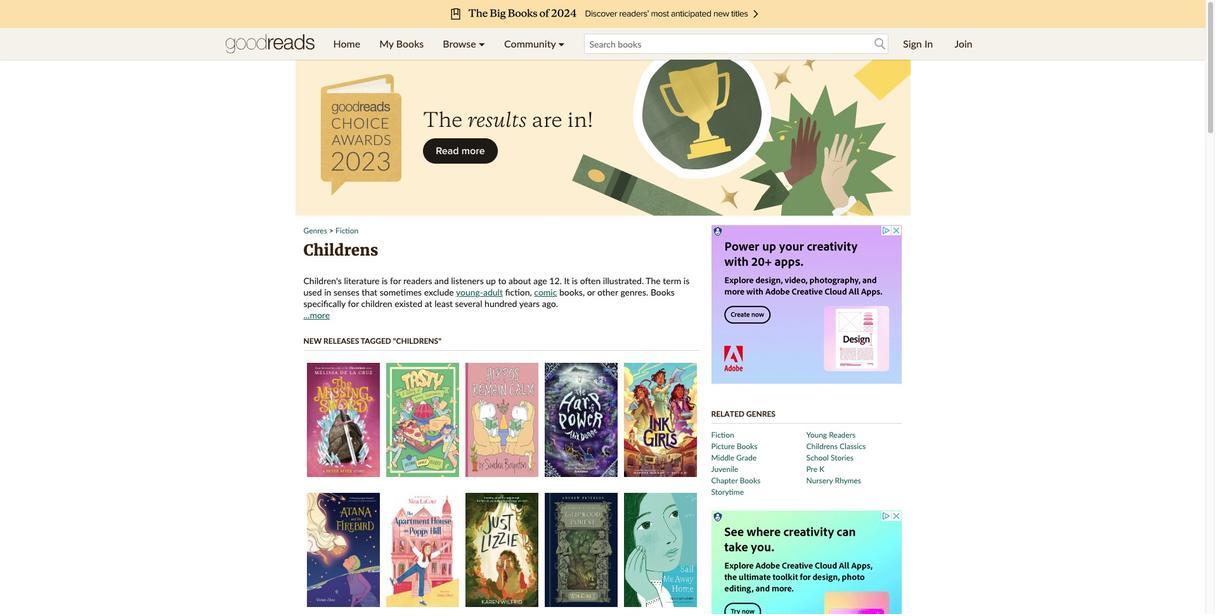 Task type: vqa. For each thing, say whether or not it's contained in the screenshot.
for within books, or other genres. Books specifically for children existed at least several hundred years ago.
yes



Task type: locate. For each thing, give the bounding box(es) containing it.
senses
[[334, 287, 360, 298]]

fiction inside fiction picture books middle grade juvenile chapter books storytime
[[711, 430, 734, 440]]

books inside menu
[[396, 37, 424, 49]]

years
[[519, 298, 540, 309]]

young-
[[456, 287, 483, 298]]

sign in link
[[894, 28, 943, 60]]

1 horizontal spatial ▾
[[558, 37, 565, 49]]

genres left >
[[304, 226, 327, 235]]

1 horizontal spatial fiction
[[711, 430, 734, 440]]

0 vertical spatial fiction link
[[336, 226, 359, 235]]

browse ▾
[[443, 37, 485, 49]]

middle grade link
[[711, 453, 757, 462]]

fiction
[[336, 226, 359, 235], [711, 430, 734, 440]]

fiction up picture
[[711, 430, 734, 440]]

is
[[382, 275, 388, 286], [572, 275, 578, 286], [684, 275, 690, 286]]

menu containing home
[[324, 28, 574, 60]]

1 vertical spatial for
[[348, 298, 359, 309]]

exclude
[[424, 287, 454, 298]]

in
[[925, 37, 933, 49]]

grade
[[737, 453, 757, 462]]

never after: the missing sword image
[[307, 363, 380, 477]]

fiction inside genres > fiction childrens
[[336, 226, 359, 235]]

new releases tagged "childrens"
[[304, 336, 441, 346]]

fiction link up picture
[[711, 430, 734, 440]]

0 horizontal spatial genres
[[304, 226, 327, 235]]

>
[[329, 226, 334, 235]]

related genres
[[711, 409, 776, 419]]

middle
[[711, 453, 735, 462]]

readers
[[403, 275, 432, 286]]

fiction picture books middle grade juvenile chapter books storytime
[[711, 430, 761, 497]]

0 horizontal spatial is
[[382, 275, 388, 286]]

1 ▾ from the left
[[479, 37, 485, 49]]

1 horizontal spatial childrens
[[807, 442, 838, 451]]

2 is from the left
[[572, 275, 578, 286]]

childrens
[[304, 240, 378, 260], [807, 442, 838, 451]]

that
[[362, 287, 378, 298]]

fiction right >
[[336, 226, 359, 235]]

0 horizontal spatial fiction
[[336, 226, 359, 235]]

fiction link
[[336, 226, 359, 235], [711, 430, 734, 440]]

is right "term"
[[684, 275, 690, 286]]

0 horizontal spatial childrens
[[304, 240, 378, 260]]

young
[[807, 430, 827, 440]]

Search for books to add to your shelves search field
[[584, 34, 889, 54]]

is up sometimes
[[382, 275, 388, 286]]

young readers childrens classics school stories pre k nursery rhymes
[[807, 430, 866, 485]]

genres > fiction childrens
[[304, 226, 378, 260]]

children's
[[304, 275, 342, 286]]

0 horizontal spatial ▾
[[479, 37, 485, 49]]

...more
[[304, 310, 330, 320]]

or
[[587, 287, 595, 298]]

storytime
[[711, 487, 744, 497]]

sign in
[[903, 37, 933, 49]]

books down "term"
[[651, 287, 675, 298]]

books,
[[560, 287, 585, 298]]

least
[[435, 298, 453, 309]]

community ▾
[[504, 37, 565, 49]]

sail me away home (show me a sign #3) image
[[624, 493, 697, 607]]

0 horizontal spatial for
[[348, 298, 359, 309]]

childrens inside young readers childrens classics school stories pre k nursery rhymes
[[807, 442, 838, 451]]

0 vertical spatial fiction
[[336, 226, 359, 235]]

advertisement element
[[295, 57, 911, 216], [711, 225, 902, 384], [711, 511, 902, 614]]

1 vertical spatial fiction
[[711, 430, 734, 440]]

browse ▾ button
[[433, 28, 495, 60]]

books right my on the top
[[396, 37, 424, 49]]

Search books text field
[[584, 34, 889, 54]]

▾ for browse ▾
[[479, 37, 485, 49]]

for down senses
[[348, 298, 359, 309]]

home link
[[324, 28, 370, 60]]

adult
[[483, 287, 503, 298]]

releases
[[324, 336, 359, 346]]

0 vertical spatial for
[[390, 275, 401, 286]]

books
[[396, 37, 424, 49], [651, 287, 675, 298], [737, 442, 758, 451], [740, 476, 761, 485]]

community
[[504, 37, 556, 49]]

is right it
[[572, 275, 578, 286]]

2 horizontal spatial is
[[684, 275, 690, 286]]

2 ▾ from the left
[[558, 37, 565, 49]]

▾ right community
[[558, 37, 565, 49]]

0 vertical spatial genres
[[304, 226, 327, 235]]

for up sometimes
[[390, 275, 401, 286]]

fiction link right >
[[336, 226, 359, 235]]

readers
[[829, 430, 856, 440]]

related
[[711, 409, 745, 419]]

▾ inside community ▾ popup button
[[558, 37, 565, 49]]

childrens down >
[[304, 240, 378, 260]]

childrens up "school"
[[807, 442, 838, 451]]

1 vertical spatial fiction link
[[711, 430, 734, 440]]

1 horizontal spatial genres
[[747, 409, 776, 419]]

new
[[304, 336, 322, 346]]

▾ inside browse ▾ popup button
[[479, 37, 485, 49]]

genres right related
[[747, 409, 776, 419]]

nursery rhymes link
[[807, 476, 861, 485]]

▾
[[479, 37, 485, 49], [558, 37, 565, 49]]

for
[[390, 275, 401, 286], [348, 298, 359, 309]]

1 vertical spatial childrens
[[807, 442, 838, 451]]

▾ right browse
[[479, 37, 485, 49]]

picture
[[711, 442, 735, 451]]

storytime link
[[711, 487, 744, 497]]

genres link
[[304, 226, 327, 235]]

in
[[324, 287, 331, 298]]

genres inside genres > fiction childrens
[[304, 226, 327, 235]]

chapter
[[711, 476, 738, 485]]

specifically
[[304, 298, 346, 309]]

1 horizontal spatial for
[[390, 275, 401, 286]]

menu
[[324, 28, 574, 60]]

often
[[580, 275, 601, 286]]

genres
[[304, 226, 327, 235], [747, 409, 776, 419]]

1 horizontal spatial is
[[572, 275, 578, 286]]

illustrated.
[[603, 275, 644, 286]]

1 is from the left
[[382, 275, 388, 286]]

and
[[435, 275, 449, 286]]



Task type: describe. For each thing, give the bounding box(es) containing it.
rhymes
[[835, 476, 861, 485]]

"childrens"
[[393, 336, 441, 346]]

hippos remain calm image
[[465, 363, 538, 477]]

at
[[425, 298, 432, 309]]

sometimes
[[380, 287, 422, 298]]

tagged
[[361, 336, 391, 346]]

12.
[[550, 275, 562, 286]]

the
[[646, 275, 661, 286]]

picture books link
[[711, 442, 758, 451]]

chapter books link
[[711, 476, 761, 485]]

my books link
[[370, 28, 433, 60]]

1 horizontal spatial fiction link
[[711, 430, 734, 440]]

about
[[509, 275, 531, 286]]

ago.
[[542, 298, 558, 309]]

0 vertical spatial advertisement element
[[295, 57, 911, 216]]

it
[[564, 275, 570, 286]]

tasty: a history of yummy experiments (a graphic novel) image
[[386, 363, 459, 477]]

2 vertical spatial advertisement element
[[711, 511, 902, 614]]

1 vertical spatial genres
[[747, 409, 776, 419]]

comic
[[534, 287, 557, 298]]

nursery
[[807, 476, 833, 485]]

school
[[807, 453, 829, 462]]

just lizzie image
[[465, 493, 538, 607]]

comic link
[[534, 287, 557, 298]]

up
[[486, 275, 496, 286]]

join
[[955, 37, 973, 49]]

hundred
[[485, 298, 517, 309]]

for inside children's literature is for readers and listeners up to about age 12. it is often illustrated. the term is used in senses that sometimes exclude
[[390, 275, 401, 286]]

children
[[361, 298, 392, 309]]

browse
[[443, 37, 476, 49]]

community ▾ button
[[495, 28, 574, 60]]

k
[[820, 464, 825, 474]]

young-adult fiction, comic
[[456, 287, 557, 298]]

home
[[333, 37, 360, 49]]

several
[[455, 298, 482, 309]]

age
[[534, 275, 547, 286]]

fiction,
[[505, 287, 532, 298]]

3 is from the left
[[684, 275, 690, 286]]

the harp of power (the book of secrets, #2) image
[[545, 363, 618, 477]]

0 horizontal spatial fiction link
[[336, 226, 359, 235]]

▾ for community ▾
[[558, 37, 565, 49]]

join link
[[945, 28, 982, 60]]

books down grade
[[740, 476, 761, 485]]

young readers link
[[807, 430, 856, 440]]

...more link
[[304, 310, 330, 320]]

stories
[[831, 453, 854, 462]]

to
[[498, 275, 507, 286]]

the most anticipated books of 2024 image
[[95, 0, 1110, 28]]

literature
[[344, 275, 380, 286]]

a ranger's guide to glipwood forest (the wingfeather saga) image
[[545, 493, 618, 607]]

the apartment house on poppy hill (the apartment house on poppy hill, #1) image
[[386, 493, 459, 607]]

ink girls image
[[624, 363, 697, 477]]

my books
[[379, 37, 424, 49]]

term
[[663, 275, 681, 286]]

classics
[[840, 442, 866, 451]]

1 vertical spatial advertisement element
[[711, 225, 902, 384]]

genres.
[[621, 287, 649, 298]]

pre
[[807, 464, 818, 474]]

pre k link
[[807, 464, 825, 474]]

young-adult link
[[456, 287, 503, 298]]

existed
[[395, 298, 423, 309]]

used
[[304, 287, 322, 298]]

for inside "books, or other genres. books specifically for children existed at least several hundred years ago."
[[348, 298, 359, 309]]

childrens classics link
[[807, 442, 866, 451]]

atana and the firebird (atana, 1) image
[[307, 493, 380, 607]]

listeners
[[451, 275, 484, 286]]

school stories link
[[807, 453, 854, 462]]

books inside "books, or other genres. books specifically for children existed at least several hundred years ago."
[[651, 287, 675, 298]]

juvenile
[[711, 464, 739, 474]]

juvenile link
[[711, 464, 739, 474]]

children's literature is for readers and listeners up to about age 12. it is often illustrated. the term is used in senses that sometimes exclude
[[304, 275, 690, 298]]

sign
[[903, 37, 922, 49]]

0 vertical spatial childrens
[[304, 240, 378, 260]]

other
[[598, 287, 618, 298]]

new releases tagged "childrens" link
[[304, 336, 441, 346]]

books up grade
[[737, 442, 758, 451]]

books, or other genres. books specifically for children existed at least several hundred years ago.
[[304, 287, 675, 309]]

my
[[379, 37, 394, 49]]



